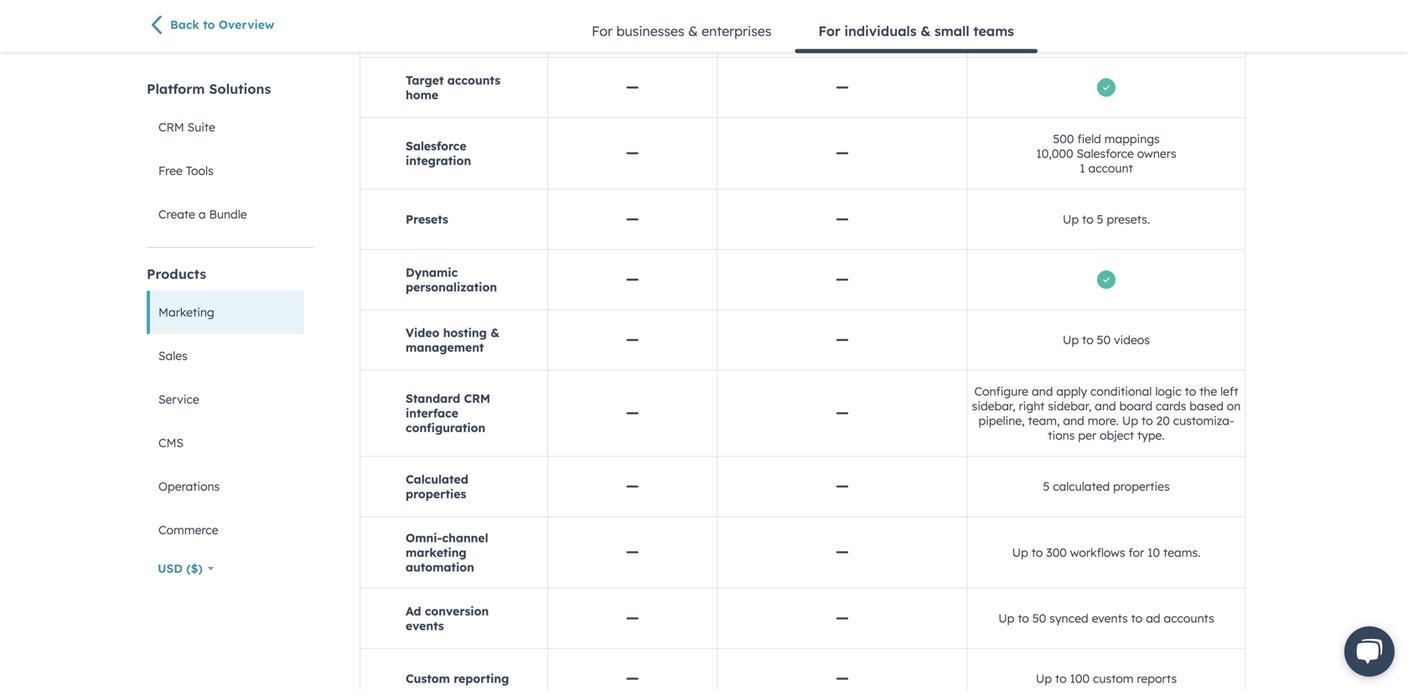 Task type: locate. For each thing, give the bounding box(es) containing it.
team,
[[1028, 413, 1060, 428]]

to for up to 50 videos
[[1082, 333, 1094, 347]]

0 vertical spatial accounts
[[447, 73, 500, 87]]

individuals
[[844, 23, 917, 39]]

personalization
[[406, 280, 497, 294]]

to left presets.
[[1082, 212, 1094, 227]]

navigation containing for businesses & enterprises
[[568, 11, 1038, 53]]

for
[[592, 23, 613, 39], [818, 23, 840, 39]]

($)
[[186, 562, 203, 576]]

0 horizontal spatial salesforce
[[406, 139, 467, 153]]

and left board
[[1095, 399, 1116, 413]]

properties
[[1113, 480, 1170, 494], [406, 487, 466, 502]]

to left synced
[[1018, 612, 1029, 626]]

crm inside the standard crm interface configuration
[[464, 391, 490, 406]]

sidebar, up per
[[1048, 399, 1092, 413]]

crm left suite
[[158, 120, 184, 135]]

0 horizontal spatial sidebar,
[[972, 399, 1016, 413]]

ad
[[1146, 612, 1161, 626]]

operations link
[[147, 465, 304, 509]]

channel
[[442, 531, 488, 546]]

up
[[1063, 212, 1079, 227], [1063, 333, 1079, 347], [1122, 413, 1138, 428], [1012, 546, 1028, 560], [998, 612, 1015, 626], [1036, 672, 1052, 687]]

1 vertical spatial crm
[[464, 391, 490, 406]]

omni-channel marketing automation
[[406, 531, 488, 575]]

& left small
[[921, 23, 931, 39]]

to for up to 100 custom reports
[[1055, 672, 1067, 687]]

to for up to 50 synced events to ad accounts
[[1018, 612, 1029, 626]]

crm inside platform solutions "element"
[[158, 120, 184, 135]]

0 vertical spatial crm
[[158, 120, 184, 135]]

2 horizontal spatial &
[[921, 23, 931, 39]]

configure
[[974, 384, 1028, 399]]

up to 50 synced events to ad accounts
[[998, 612, 1214, 626]]

enterprises
[[702, 23, 772, 39]]

reporting
[[454, 672, 509, 687]]

omni-
[[406, 531, 442, 546]]

&
[[688, 23, 698, 39], [921, 23, 931, 39], [491, 325, 499, 340]]

1 vertical spatial 50
[[1032, 612, 1046, 626]]

0 horizontal spatial properties
[[406, 487, 466, 502]]

1 vertical spatial 5
[[1043, 480, 1050, 494]]

marketing link
[[147, 291, 304, 334]]

up to 5 presets.
[[1063, 212, 1150, 227]]

5 left calculated
[[1043, 480, 1050, 494]]

calculated
[[1053, 480, 1110, 494]]

0 horizontal spatial &
[[491, 325, 499, 340]]

and left apply
[[1032, 384, 1053, 399]]

marketing
[[406, 546, 467, 560]]

owners
[[1137, 146, 1177, 161]]

to for up to 300 workflows for 10 teams.
[[1032, 546, 1043, 560]]

ad conversion events
[[406, 604, 489, 634]]

and down apply
[[1063, 413, 1084, 428]]

50 for synced
[[1032, 612, 1046, 626]]

properties inside "calculated properties"
[[406, 487, 466, 502]]

salesforce
[[406, 139, 467, 153], [1077, 146, 1134, 161]]

salesforce inside salesforce integration
[[406, 139, 467, 153]]

properties down type.
[[1113, 480, 1170, 494]]

for businesses & enterprises
[[592, 23, 772, 39]]

1 horizontal spatial properties
[[1113, 480, 1170, 494]]

50 for videos
[[1097, 333, 1111, 347]]

0 horizontal spatial accounts
[[447, 73, 500, 87]]

to left "300"
[[1032, 546, 1043, 560]]

calculated
[[406, 472, 468, 487]]

1 horizontal spatial sidebar,
[[1048, 399, 1092, 413]]

events up custom
[[406, 619, 444, 634]]

for for for businesses & enterprises
[[592, 23, 613, 39]]

0 horizontal spatial 5
[[1043, 480, 1050, 494]]

usd ($)
[[158, 562, 203, 576]]

for left the individuals
[[818, 23, 840, 39]]

0 vertical spatial 50
[[1097, 333, 1111, 347]]

0 horizontal spatial and
[[1032, 384, 1053, 399]]

accounts inside target accounts home
[[447, 73, 500, 87]]

5
[[1097, 212, 1104, 227], [1043, 480, 1050, 494]]

to left the
[[1185, 384, 1196, 399]]

up for up to 5 presets.
[[1063, 212, 1079, 227]]

to left videos
[[1082, 333, 1094, 347]]

for left businesses
[[592, 23, 613, 39]]

1 horizontal spatial for
[[818, 23, 840, 39]]

right
[[1019, 399, 1045, 413]]

50 left synced
[[1032, 612, 1046, 626]]

free tools link
[[147, 149, 304, 193]]

0 horizontal spatial crm
[[158, 120, 184, 135]]

1 horizontal spatial 5
[[1097, 212, 1104, 227]]

sales link
[[147, 334, 304, 378]]

1 horizontal spatial salesforce
[[1077, 146, 1134, 161]]

commerce link
[[147, 509, 304, 552]]

1 for from the left
[[592, 23, 613, 39]]

50 left videos
[[1097, 333, 1111, 347]]

& right businesses
[[688, 23, 698, 39]]

1 vertical spatial accounts
[[1164, 612, 1214, 626]]

conversion
[[425, 604, 489, 619]]

usd
[[158, 562, 183, 576]]

more.
[[1088, 413, 1119, 428]]

0 horizontal spatial for
[[592, 23, 613, 39]]

to left 100
[[1055, 672, 1067, 687]]

events
[[1092, 612, 1128, 626], [406, 619, 444, 634]]

1 horizontal spatial &
[[688, 23, 698, 39]]

management
[[406, 340, 484, 355]]

0 horizontal spatial 50
[[1032, 612, 1046, 626]]

logic
[[1155, 384, 1182, 399]]

based
[[1190, 399, 1224, 413]]

create
[[158, 207, 195, 222]]

service
[[158, 392, 199, 407]]

accounts right target at the left top
[[447, 73, 500, 87]]

type.
[[1137, 428, 1165, 443]]

cards
[[1156, 399, 1186, 413]]

1 horizontal spatial crm
[[464, 391, 490, 406]]

operations
[[158, 479, 220, 494]]

automation
[[406, 560, 474, 575]]

500
[[1053, 131, 1074, 146]]

up for up to 100 custom reports
[[1036, 672, 1052, 687]]

videos
[[1114, 333, 1150, 347]]

& right hosting in the left of the page
[[491, 325, 499, 340]]

to
[[203, 17, 215, 32], [1082, 212, 1094, 227], [1082, 333, 1094, 347], [1185, 384, 1196, 399], [1142, 413, 1153, 428], [1032, 546, 1043, 560], [1018, 612, 1029, 626], [1131, 612, 1143, 626], [1055, 672, 1067, 687]]

to inside button
[[203, 17, 215, 32]]

crm up configuration
[[464, 391, 490, 406]]

usd ($) button
[[147, 552, 225, 586]]

to right back in the left top of the page
[[203, 17, 215, 32]]

events inside ad conversion events
[[406, 619, 444, 634]]

events right synced
[[1092, 612, 1128, 626]]

create a bundle
[[158, 207, 247, 222]]

service link
[[147, 378, 304, 422]]

sidebar,
[[972, 399, 1016, 413], [1048, 399, 1092, 413]]

accounts right ad
[[1164, 612, 1214, 626]]

navigation
[[568, 11, 1038, 53]]

conditional
[[1090, 384, 1152, 399]]

crm
[[158, 120, 184, 135], [464, 391, 490, 406]]

board
[[1119, 399, 1153, 413]]

properties up "omni-"
[[406, 487, 466, 502]]

crm suite link
[[147, 106, 304, 149]]

accounts
[[447, 73, 500, 87], [1164, 612, 1214, 626]]

& for businesses
[[688, 23, 698, 39]]

crm suite
[[158, 120, 215, 135]]

solutions
[[209, 80, 271, 97]]

& inside video hosting & management
[[491, 325, 499, 340]]

5 left presets.
[[1097, 212, 1104, 227]]

0 horizontal spatial events
[[406, 619, 444, 634]]

2 for from the left
[[818, 23, 840, 39]]

up for up to 50 videos
[[1063, 333, 1079, 347]]

a
[[199, 207, 206, 222]]

sidebar, left right
[[972, 399, 1016, 413]]

1 horizontal spatial 50
[[1097, 333, 1111, 347]]

dynamic
[[406, 265, 458, 280]]

platform solutions
[[147, 80, 271, 97]]



Task type: vqa. For each thing, say whether or not it's contained in the screenshot.
NEW! HUBSPOT CUSTOMER PLATFORM
no



Task type: describe. For each thing, give the bounding box(es) containing it.
standard
[[406, 391, 460, 406]]

500 field mappings 10,000 salesforce owners 1 account
[[1036, 131, 1177, 175]]

up for up to 50 synced events to ad accounts
[[998, 612, 1015, 626]]

configure and apply conditional logic to the left sidebar, right sidebar, and board cards based on pipeline, team, and more. up to 20 customizations per object type.
[[972, 384, 1241, 443]]

back
[[170, 17, 199, 32]]

per
[[1078, 428, 1097, 443]]

1 sidebar, from the left
[[972, 399, 1016, 413]]

to for back to overview
[[203, 17, 215, 32]]

dynamic personalization
[[406, 265, 497, 294]]

up inside the configure and apply conditional logic to the left sidebar, right sidebar, and board cards based on pipeline, team, and more. up to 20 customizations per object type.
[[1122, 413, 1138, 428]]

the
[[1199, 384, 1217, 399]]

tools
[[186, 163, 214, 178]]

platform
[[147, 80, 205, 97]]

1 horizontal spatial and
[[1063, 413, 1084, 428]]

back to overview
[[170, 17, 274, 32]]

video hosting & management
[[406, 325, 499, 355]]

custom reporting
[[406, 672, 509, 687]]

teams.
[[1163, 546, 1201, 560]]

chat widget region
[[1324, 610, 1408, 691]]

workflows
[[1070, 546, 1125, 560]]

for for for individuals & small teams
[[818, 23, 840, 39]]

hosting
[[443, 325, 487, 340]]

video
[[406, 325, 440, 340]]

marketing
[[158, 305, 214, 320]]

salesforce integration
[[406, 139, 471, 168]]

free tools
[[158, 163, 214, 178]]

configuration
[[406, 421, 485, 435]]

products
[[147, 266, 206, 282]]

2 horizontal spatial and
[[1095, 399, 1116, 413]]

2 sidebar, from the left
[[1048, 399, 1092, 413]]

platform solutions element
[[147, 80, 314, 236]]

small
[[935, 23, 970, 39]]

left
[[1220, 384, 1238, 399]]

standard crm interface configuration
[[406, 391, 490, 435]]

products element
[[147, 265, 314, 552]]

1 horizontal spatial accounts
[[1164, 612, 1214, 626]]

mappings
[[1105, 131, 1160, 146]]

on
[[1227, 399, 1241, 413]]

reports
[[1137, 672, 1177, 687]]

target
[[406, 73, 444, 87]]

10,000
[[1036, 146, 1073, 161]]

up to 100 custom reports
[[1036, 672, 1177, 687]]

interface
[[406, 406, 458, 421]]

20
[[1156, 413, 1170, 428]]

5 calculated properties
[[1043, 480, 1170, 494]]

presets.
[[1107, 212, 1150, 227]]

to left 20
[[1142, 413, 1153, 428]]

1
[[1080, 161, 1085, 175]]

suite
[[187, 120, 215, 135]]

up to 300 workflows for 10 teams.
[[1012, 546, 1201, 560]]

customizations
[[1048, 413, 1234, 443]]

salesforce inside 500 field mappings 10,000 salesforce owners 1 account
[[1077, 146, 1134, 161]]

to left ad
[[1131, 612, 1143, 626]]

1 horizontal spatial events
[[1092, 612, 1128, 626]]

calculated properties
[[406, 472, 468, 502]]

sales
[[158, 349, 188, 363]]

ad
[[406, 604, 421, 619]]

for individuals & small teams
[[818, 23, 1014, 39]]

to for up to 5 presets.
[[1082, 212, 1094, 227]]

back to overview button
[[147, 14, 314, 38]]

target accounts home
[[406, 73, 500, 102]]

bundle
[[209, 207, 247, 222]]

cms link
[[147, 422, 304, 465]]

up to 50 videos
[[1063, 333, 1150, 347]]

up for up to 300 workflows for 10 teams.
[[1012, 546, 1028, 560]]

custom
[[1093, 672, 1134, 687]]

cms
[[158, 436, 184, 451]]

for
[[1129, 546, 1144, 560]]

overview
[[219, 17, 274, 32]]

100
[[1070, 672, 1090, 687]]

for businesses & enterprises link
[[568, 11, 795, 51]]

synced
[[1050, 612, 1089, 626]]

10
[[1148, 546, 1160, 560]]

apply
[[1056, 384, 1087, 399]]

free
[[158, 163, 183, 178]]

home
[[406, 87, 438, 102]]

field
[[1077, 131, 1101, 146]]

custom
[[406, 672, 450, 687]]

& for hosting
[[491, 325, 499, 340]]

0 vertical spatial 5
[[1097, 212, 1104, 227]]

object
[[1100, 428, 1134, 443]]

& for individuals
[[921, 23, 931, 39]]

presets
[[406, 212, 448, 227]]

commerce
[[158, 523, 218, 538]]

businesses
[[616, 23, 685, 39]]

integration
[[406, 153, 471, 168]]



